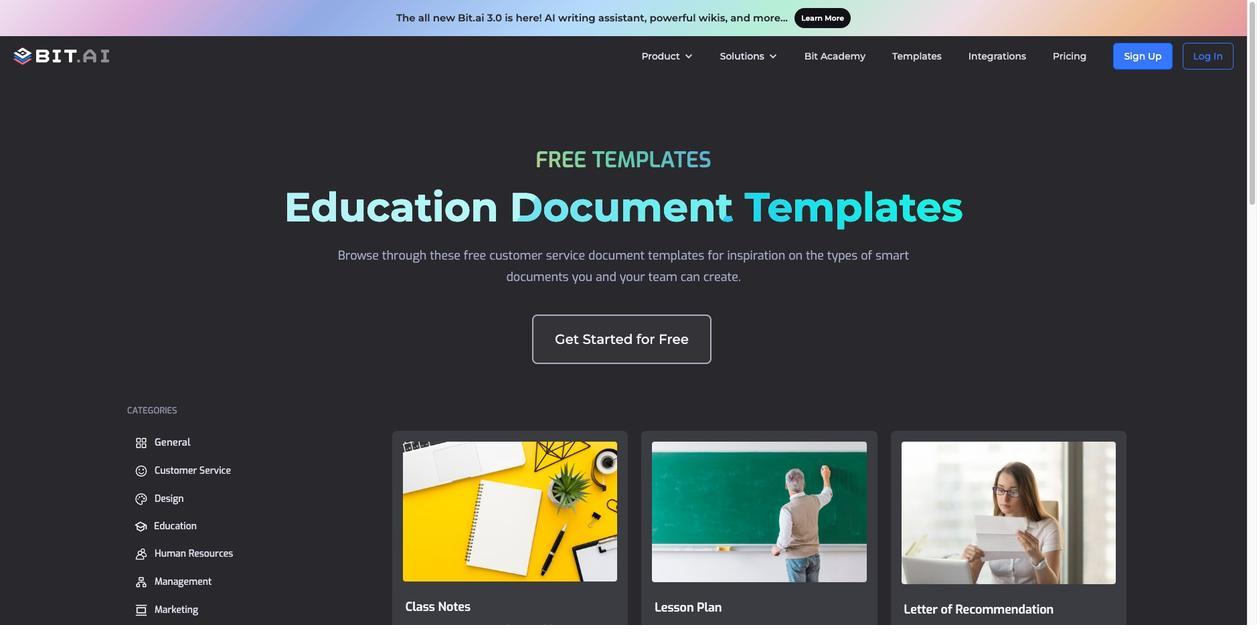 Task type: vqa. For each thing, say whether or not it's contained in the screenshot.
Here's
no



Task type: locate. For each thing, give the bounding box(es) containing it.
free templates
[[536, 146, 711, 174]]

0 vertical spatial templates
[[892, 50, 942, 62]]

human resources
[[155, 548, 233, 560]]

bit
[[804, 50, 818, 62]]

of right letter
[[941, 602, 952, 618]]

templates
[[892, 50, 942, 62], [745, 183, 963, 232]]

2 image inside solutions "popup button"
[[768, 52, 778, 61]]

2 image for product
[[684, 52, 693, 61]]

1 2 image from the left
[[684, 52, 693, 61]]

and right you
[[596, 269, 616, 285]]

and
[[730, 11, 750, 24], [596, 269, 616, 285]]

categories
[[127, 405, 177, 416]]

log in link
[[1183, 43, 1234, 70]]

academy
[[821, 50, 866, 62]]

free
[[536, 146, 587, 174]]

of
[[861, 248, 872, 264], [941, 602, 952, 618]]

and right wikis,
[[730, 11, 750, 24]]

0 vertical spatial for
[[708, 248, 724, 264]]

marketing link
[[127, 599, 365, 622]]

browse through these free customer service document templates for inspiration on the types of smart documents you and your team can create.
[[338, 248, 909, 285]]

0 horizontal spatial for
[[636, 331, 655, 347]]

1 vertical spatial and
[[596, 269, 616, 285]]

templates
[[592, 146, 711, 174]]

assistant,
[[598, 11, 647, 24]]

0 horizontal spatial and
[[596, 269, 616, 285]]

1 horizontal spatial for
[[708, 248, 724, 264]]

education up "through"
[[284, 183, 498, 232]]

0 horizontal spatial 2 image
[[684, 52, 693, 61]]

0 horizontal spatial of
[[861, 248, 872, 264]]

general link
[[127, 431, 365, 455]]

service
[[200, 465, 231, 477]]

letter of recommendation link
[[891, 431, 1127, 625]]

1 horizontal spatial education
[[284, 183, 498, 232]]

through
[[382, 248, 427, 264]]

education up human
[[154, 520, 197, 533]]

design
[[155, 493, 184, 505]]

log
[[1193, 50, 1211, 62]]

class
[[405, 599, 435, 615]]

2 image right product
[[684, 52, 693, 61]]

0 horizontal spatial education
[[154, 520, 197, 533]]

general
[[155, 436, 190, 449]]

all
[[418, 11, 430, 24]]

for up 'create.'
[[708, 248, 724, 264]]

on
[[789, 248, 803, 264]]

1 vertical spatial education
[[154, 520, 197, 533]]

2 image
[[684, 52, 693, 61], [768, 52, 778, 61]]

education document templates
[[284, 183, 963, 232]]

free
[[659, 331, 689, 347]]

pricing link
[[1040, 36, 1100, 76]]

learn more link
[[795, 8, 851, 28]]

solutions
[[720, 50, 764, 62]]

navigation containing product
[[628, 36, 1247, 76]]

for left free
[[636, 331, 655, 347]]

customer
[[155, 465, 197, 477]]

management
[[155, 576, 212, 588]]

letter
[[904, 602, 938, 618]]

0 vertical spatial of
[[861, 248, 872, 264]]

integrations
[[968, 50, 1026, 62]]

navigation
[[628, 36, 1247, 76]]

2 2 image from the left
[[768, 52, 778, 61]]

here!
[[516, 11, 542, 24]]

for
[[708, 248, 724, 264], [636, 331, 655, 347]]

1 horizontal spatial of
[[941, 602, 952, 618]]

product
[[642, 50, 680, 62]]

get started for free
[[555, 331, 689, 347]]

banner
[[0, 36, 1247, 76]]

sign
[[1124, 50, 1145, 62]]

more...
[[753, 11, 788, 24]]

1 horizontal spatial 2 image
[[768, 52, 778, 61]]

2 image right solutions
[[768, 52, 778, 61]]

you
[[572, 269, 593, 285]]

of right types
[[861, 248, 872, 264]]

can
[[681, 269, 700, 285]]

bit.ai
[[458, 11, 484, 24]]

and inside browse through these free customer service document templates for inspiration on the types of smart documents you and your team can create.
[[596, 269, 616, 285]]

product button
[[628, 36, 707, 76]]

0 vertical spatial education
[[284, 183, 498, 232]]

education
[[284, 183, 498, 232], [154, 520, 197, 533]]

new
[[433, 11, 455, 24]]

ai writing
[[545, 11, 596, 24]]

1 vertical spatial templates
[[745, 183, 963, 232]]

customer
[[489, 248, 543, 264]]

sign up link
[[1113, 43, 1172, 70]]

marketing
[[155, 604, 198, 616]]

education inside 'link'
[[154, 520, 197, 533]]

get started for free link
[[532, 315, 711, 364]]

create.
[[703, 269, 741, 285]]

document
[[588, 248, 645, 264]]

1 horizontal spatial and
[[730, 11, 750, 24]]

human resources link
[[127, 543, 365, 566]]

human
[[155, 548, 186, 560]]

pricing
[[1053, 50, 1087, 62]]

2 image inside product popup button
[[684, 52, 693, 61]]

class notes
[[405, 599, 471, 615]]



Task type: describe. For each thing, give the bounding box(es) containing it.
the
[[396, 11, 415, 24]]

0 vertical spatial and
[[730, 11, 750, 24]]

lesson plan template by bit.ai image
[[641, 431, 877, 593]]

templates link
[[879, 36, 955, 76]]

bit academy link
[[791, 36, 879, 76]]

education link
[[127, 516, 365, 538]]

team
[[648, 269, 677, 285]]

education for education
[[154, 520, 197, 533]]

3.0
[[487, 11, 502, 24]]

free
[[464, 248, 486, 264]]

customer service
[[155, 465, 231, 477]]

recommendation
[[956, 602, 1054, 618]]

plan
[[697, 600, 722, 616]]

solutions button
[[707, 36, 791, 76]]

2 image for solutions
[[768, 52, 778, 61]]

bit academy
[[804, 50, 866, 62]]

sign up
[[1124, 50, 1162, 62]]

resources
[[189, 548, 233, 560]]

letter of recommendation template by bit.ai image
[[891, 431, 1127, 595]]

templates
[[648, 248, 704, 264]]

wikis,
[[699, 11, 728, 24]]

1 vertical spatial for
[[636, 331, 655, 347]]

lesson plan
[[655, 600, 722, 616]]

customer service link
[[127, 460, 365, 483]]

browse
[[338, 248, 379, 264]]

the all new bit.ai 3.0 is here! ai writing assistant, powerful wikis, and more...
[[396, 11, 788, 24]]

documents
[[506, 269, 569, 285]]

inspiration
[[727, 248, 785, 264]]

notes template by bit.ai image
[[392, 431, 628, 592]]

your
[[620, 269, 645, 285]]

up
[[1148, 50, 1162, 62]]

get
[[555, 331, 579, 347]]

in
[[1214, 50, 1223, 62]]

document
[[510, 183, 733, 232]]

learn more
[[801, 13, 844, 23]]

design link
[[127, 488, 365, 511]]

class notes link
[[392, 431, 628, 625]]

lesson plan link
[[641, 431, 877, 625]]

the
[[806, 248, 824, 264]]

types
[[827, 248, 858, 264]]

notes
[[438, 599, 471, 615]]

learn
[[801, 13, 823, 23]]

service
[[546, 248, 585, 264]]

education for education document templates
[[284, 183, 498, 232]]

for inside browse through these free customer service document templates for inspiration on the types of smart documents you and your team can create.
[[708, 248, 724, 264]]

started
[[583, 331, 633, 347]]

these
[[430, 248, 460, 264]]

smart
[[876, 248, 909, 264]]

letter of recommendation
[[904, 602, 1054, 618]]

of inside browse through these free customer service document templates for inspiration on the types of smart documents you and your team can create.
[[861, 248, 872, 264]]

log in
[[1193, 50, 1223, 62]]

banner containing product
[[0, 36, 1247, 76]]

lesson
[[655, 600, 694, 616]]

1 vertical spatial of
[[941, 602, 952, 618]]

is
[[505, 11, 513, 24]]

more
[[825, 13, 844, 23]]

management link
[[127, 571, 365, 594]]

powerful
[[650, 11, 696, 24]]

integrations link
[[955, 36, 1040, 76]]



